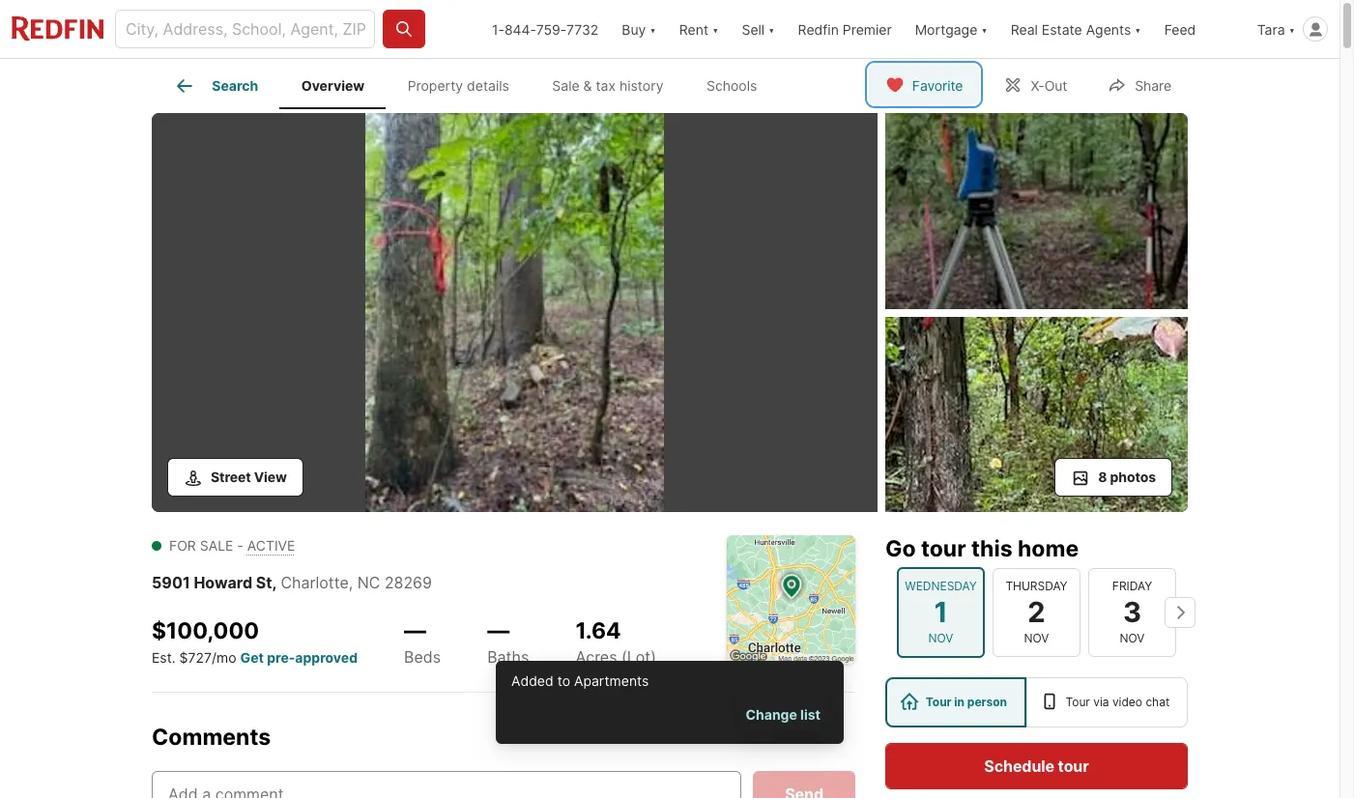 Task type: locate. For each thing, give the bounding box(es) containing it.
out
[[1045, 77, 1068, 93]]

, left nc
[[349, 573, 353, 593]]

nov inside wednesday 1 nov
[[929, 631, 954, 646]]

0 horizontal spatial —
[[404, 618, 426, 645]]

tour in person option
[[886, 678, 1027, 728]]

street
[[211, 469, 251, 485]]

tour
[[926, 695, 952, 710], [1066, 695, 1090, 710]]

▾ right the sell
[[769, 21, 775, 37]]

nov down 1
[[929, 631, 954, 646]]

tax
[[596, 78, 616, 94]]

28269
[[385, 573, 432, 593]]

nov for 2
[[1024, 631, 1049, 646]]

$727
[[179, 649, 212, 666]]

list box containing tour in person
[[886, 678, 1188, 728]]

mortgage ▾
[[915, 21, 988, 37]]

1 tour from the left
[[926, 695, 952, 710]]

share
[[1135, 77, 1172, 93]]

1 horizontal spatial ,
[[349, 573, 353, 593]]

2 nov from the left
[[1024, 631, 1049, 646]]

tour inside option
[[926, 695, 952, 710]]

sale & tax history
[[552, 78, 664, 94]]

beds
[[404, 648, 441, 667]]

5901 howard st , charlotte , nc 28269
[[152, 573, 432, 593]]

to
[[558, 672, 570, 689]]

friday 3 nov
[[1113, 579, 1153, 646]]

nov inside thursday 2 nov
[[1024, 631, 1049, 646]]

▾ inside rent ▾ dropdown button
[[713, 21, 719, 37]]

1.64 acres (lot)
[[576, 618, 656, 667]]

/mo
[[212, 649, 236, 666]]

8 photos button
[[1055, 458, 1173, 497]]

— inside — beds
[[404, 618, 426, 645]]

2 tour from the left
[[1066, 695, 1090, 710]]

▾ right buy
[[650, 21, 656, 37]]

in
[[955, 695, 965, 710]]

tara ▾
[[1258, 21, 1296, 37]]

,
[[272, 573, 277, 593], [349, 573, 353, 593]]

1 horizontal spatial tour
[[1058, 757, 1089, 776]]

charlotte
[[281, 573, 349, 593]]

nov down 3
[[1120, 631, 1145, 646]]

tour for go
[[921, 536, 966, 563]]

0 horizontal spatial ,
[[272, 573, 277, 593]]

nov down 2
[[1024, 631, 1049, 646]]

— for — beds
[[404, 618, 426, 645]]

— up beds
[[404, 618, 426, 645]]

tour left in
[[926, 695, 952, 710]]

2 — from the left
[[487, 618, 510, 645]]

agents
[[1086, 21, 1131, 37]]

tour inside button
[[1058, 757, 1089, 776]]

1 horizontal spatial —
[[487, 618, 510, 645]]

3 ▾ from the left
[[769, 21, 775, 37]]

go
[[886, 536, 916, 563]]

tour
[[921, 536, 966, 563], [1058, 757, 1089, 776]]

1 nov from the left
[[929, 631, 954, 646]]

change list button
[[738, 697, 829, 733]]

tour left via
[[1066, 695, 1090, 710]]

share button
[[1092, 64, 1188, 104]]

alert
[[496, 661, 844, 744]]

0 horizontal spatial nov
[[929, 631, 954, 646]]

6 ▾ from the left
[[1289, 21, 1296, 37]]

nov for 3
[[1120, 631, 1145, 646]]

2 horizontal spatial nov
[[1120, 631, 1145, 646]]

tour for tour in person
[[926, 695, 952, 710]]

None button
[[897, 567, 985, 658], [993, 568, 1081, 657], [1089, 568, 1177, 657], [897, 567, 985, 658], [993, 568, 1081, 657], [1089, 568, 1177, 657]]

for sale - active
[[169, 538, 295, 554]]

0 vertical spatial tour
[[921, 536, 966, 563]]

change
[[746, 707, 798, 723]]

redfin premier
[[798, 21, 892, 37]]

overview tab
[[280, 63, 386, 109]]

x-out
[[1031, 77, 1068, 93]]

nov
[[929, 631, 954, 646], [1024, 631, 1049, 646], [1120, 631, 1145, 646]]

tab list containing search
[[152, 59, 794, 109]]

1 vertical spatial tour
[[1058, 757, 1089, 776]]

&
[[584, 78, 592, 94]]

tab list
[[152, 59, 794, 109]]

added
[[511, 672, 554, 689]]

2
[[1028, 595, 1046, 629]]

0 horizontal spatial tour
[[926, 695, 952, 710]]

1.64
[[576, 618, 621, 645]]

—
[[404, 618, 426, 645], [487, 618, 510, 645]]

tour for schedule
[[1058, 757, 1089, 776]]

1 ▾ from the left
[[650, 21, 656, 37]]

1-844-759-7732 link
[[492, 21, 599, 37]]

1 — from the left
[[404, 618, 426, 645]]

mortgage
[[915, 21, 978, 37]]

favorite button
[[869, 64, 980, 104]]

4 ▾ from the left
[[982, 21, 988, 37]]

▾ inside sell ▾ dropdown button
[[769, 21, 775, 37]]

City, Address, School, Agent, ZIP search field
[[115, 10, 375, 48]]

baths
[[487, 648, 529, 667]]

nov for 1
[[929, 631, 954, 646]]

, down active link
[[272, 573, 277, 593]]

▾ right mortgage
[[982, 21, 988, 37]]

tour inside "option"
[[1066, 695, 1090, 710]]

— inside — baths
[[487, 618, 510, 645]]

buy
[[622, 21, 646, 37]]

1
[[934, 595, 948, 629]]

next image
[[1165, 597, 1196, 628]]

active link
[[247, 538, 295, 554]]

1 horizontal spatial tour
[[1066, 695, 1090, 710]]

▾ for rent ▾
[[713, 21, 719, 37]]

acres
[[576, 648, 617, 667]]

get
[[240, 649, 264, 666]]

▾ right "tara"
[[1289, 21, 1296, 37]]

▾ right rent
[[713, 21, 719, 37]]

tour up wednesday
[[921, 536, 966, 563]]

▾ inside buy ▾ dropdown button
[[650, 21, 656, 37]]

2 ▾ from the left
[[713, 21, 719, 37]]

sale & tax history tab
[[531, 63, 685, 109]]

schools tab
[[685, 63, 779, 109]]

sell ▾ button
[[742, 0, 775, 58]]

▾ inside mortgage ▾ dropdown button
[[982, 21, 988, 37]]

property
[[408, 78, 463, 94]]

5901 howard st, charlotte, nc 28269 image
[[152, 113, 878, 512], [886, 113, 1188, 309], [886, 317, 1188, 512]]

x-out button
[[988, 64, 1084, 104]]

buy ▾
[[622, 21, 656, 37]]

nov inside friday 3 nov
[[1120, 631, 1145, 646]]

tour right schedule
[[1058, 757, 1089, 776]]

howard
[[194, 573, 253, 593]]

3 nov from the left
[[1120, 631, 1145, 646]]

▾ right agents
[[1135, 21, 1142, 37]]

schedule tour
[[985, 757, 1089, 776]]

friday
[[1113, 579, 1153, 593]]

— up baths
[[487, 618, 510, 645]]

mortgage ▾ button
[[904, 0, 999, 58]]

this
[[972, 536, 1013, 563]]

1 horizontal spatial nov
[[1024, 631, 1049, 646]]

▾ for sell ▾
[[769, 21, 775, 37]]

5 ▾ from the left
[[1135, 21, 1142, 37]]

-
[[237, 538, 243, 554]]

list box
[[886, 678, 1188, 728]]

street view button
[[167, 458, 303, 497]]

added to apartments
[[511, 672, 649, 689]]

▾
[[650, 21, 656, 37], [713, 21, 719, 37], [769, 21, 775, 37], [982, 21, 988, 37], [1135, 21, 1142, 37], [1289, 21, 1296, 37]]

0 horizontal spatial tour
[[921, 536, 966, 563]]

real estate agents ▾ link
[[1011, 0, 1142, 58]]

(lot)
[[622, 648, 656, 667]]



Task type: vqa. For each thing, say whether or not it's contained in the screenshot.


Task type: describe. For each thing, give the bounding box(es) containing it.
map entry image
[[727, 536, 856, 664]]

pre-
[[267, 649, 295, 666]]

schedule
[[985, 757, 1055, 776]]

photos
[[1111, 469, 1156, 485]]

2 , from the left
[[349, 573, 353, 593]]

chat
[[1146, 695, 1170, 710]]

search link
[[173, 74, 258, 98]]

approved
[[295, 649, 358, 666]]

sell ▾ button
[[730, 0, 787, 58]]

schedule tour button
[[886, 744, 1188, 790]]

1-
[[492, 21, 505, 37]]

sale
[[552, 78, 580, 94]]

7732
[[566, 21, 599, 37]]

favorite
[[913, 77, 963, 93]]

redfin
[[798, 21, 839, 37]]

tour via video chat option
[[1027, 678, 1188, 728]]

▾ for buy ▾
[[650, 21, 656, 37]]

▾ for tara ▾
[[1289, 21, 1296, 37]]

rent ▾ button
[[668, 0, 730, 58]]

submit search image
[[394, 19, 414, 39]]

tara
[[1258, 21, 1286, 37]]

for
[[169, 538, 196, 554]]

property details tab
[[386, 63, 531, 109]]

sell ▾
[[742, 21, 775, 37]]

8
[[1099, 469, 1107, 485]]

video
[[1113, 695, 1143, 710]]

overview
[[301, 78, 365, 94]]

redfin premier button
[[787, 0, 904, 58]]

8 photos
[[1099, 469, 1156, 485]]

search
[[212, 78, 258, 94]]

rent ▾ button
[[679, 0, 719, 58]]

$100,000 est. $727 /mo get pre-approved
[[152, 618, 358, 666]]

— beds
[[404, 618, 441, 667]]

x-
[[1031, 77, 1045, 93]]

street view
[[211, 469, 287, 485]]

1-844-759-7732
[[492, 21, 599, 37]]

wednesday
[[905, 579, 977, 593]]

property details
[[408, 78, 509, 94]]

home
[[1018, 536, 1079, 563]]

3
[[1123, 595, 1142, 629]]

mortgage ▾ button
[[915, 0, 988, 58]]

rent ▾
[[679, 21, 719, 37]]

get pre-approved link
[[240, 649, 358, 666]]

buy ▾ button
[[622, 0, 656, 58]]

alert containing added to apartments
[[496, 661, 844, 744]]

via
[[1094, 695, 1109, 710]]

sale
[[200, 538, 233, 554]]

Add a comment... text field
[[168, 783, 725, 799]]

tour via video chat
[[1066, 695, 1170, 710]]

— baths
[[487, 618, 529, 667]]

rent
[[679, 21, 709, 37]]

5901
[[152, 573, 190, 593]]

▾ inside real estate agents ▾ link
[[1135, 21, 1142, 37]]

go tour this home
[[886, 536, 1079, 563]]

estate
[[1042, 21, 1083, 37]]

buy ▾ button
[[610, 0, 668, 58]]

— for — baths
[[487, 618, 510, 645]]

feed
[[1165, 21, 1196, 37]]

sell
[[742, 21, 765, 37]]

schools
[[707, 78, 757, 94]]

844-
[[505, 21, 536, 37]]

real
[[1011, 21, 1038, 37]]

759-
[[536, 21, 566, 37]]

tour for tour via video chat
[[1066, 695, 1090, 710]]

premier
[[843, 21, 892, 37]]

person
[[968, 695, 1008, 710]]

tour in person
[[926, 695, 1008, 710]]

thursday
[[1006, 579, 1068, 593]]

list
[[801, 707, 821, 723]]

real estate agents ▾ button
[[999, 0, 1153, 58]]

active
[[247, 538, 295, 554]]

view
[[254, 469, 287, 485]]

comments
[[152, 724, 271, 751]]

▾ for mortgage ▾
[[982, 21, 988, 37]]

1 , from the left
[[272, 573, 277, 593]]

st
[[256, 573, 272, 593]]



